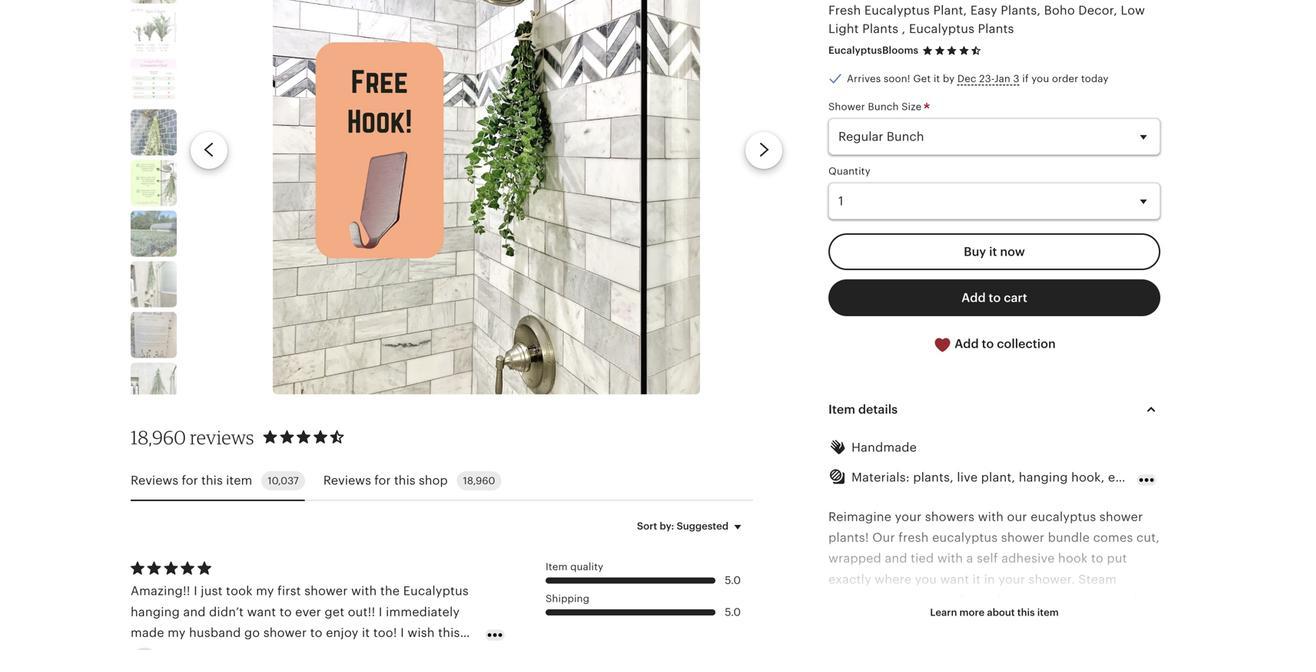 Task type: locate. For each thing, give the bounding box(es) containing it.
showers down releases
[[828, 615, 878, 629]]

1 horizontal spatial for
[[374, 474, 391, 488]]

for left shop on the left bottom of the page
[[374, 474, 391, 488]]

1 reviews from the left
[[131, 474, 178, 488]]

you up aromas
[[915, 573, 937, 587]]

showers up tied
[[925, 511, 975, 524]]

2 vertical spatial i
[[400, 627, 404, 641]]

0 vertical spatial with
[[978, 511, 1004, 524]]

reviews right 10,037
[[323, 474, 371, 488]]

and left spa-
[[1036, 615, 1059, 629]]

0 horizontal spatial fresh
[[898, 531, 929, 545]]

0 vertical spatial item
[[828, 403, 855, 417]]

tied
[[911, 552, 934, 566]]

want up go
[[247, 606, 276, 620]]

this right the wish
[[438, 627, 460, 641]]

1 horizontal spatial with
[[937, 552, 963, 566]]

with left our
[[978, 511, 1004, 524]]

2 horizontal spatial your
[[999, 573, 1025, 587]]

reviews for this item
[[131, 474, 252, 488]]

shower
[[828, 101, 865, 112]]

a down the wish
[[416, 648, 422, 651]]

0 vertical spatial eucalyptus
[[1031, 511, 1096, 524]]

0 vertical spatial add
[[962, 291, 986, 305]]

0 vertical spatial fresh
[[898, 531, 929, 545]]

reviews for reviews for this item
[[131, 474, 178, 488]]

1 vertical spatial add
[[955, 338, 979, 351]]

your right the of
[[967, 594, 994, 608]]

amazing!! i just took my first shower with the eucalyptus hanging and didn't want to ever get out!! i immediately made my husband go shower to enjoy it too! i wish this lasted forever! it's very fragrant and pretty, was a v
[[131, 585, 469, 651]]

1 horizontal spatial fresh
[[997, 594, 1027, 608]]

sort by: suggested
[[637, 521, 729, 533]]

1 horizontal spatial item
[[1037, 607, 1059, 619]]

0 vertical spatial a
[[966, 552, 973, 566]]

a inside the reimagine your showers with our eucalyptus shower plants! our fresh eucalyptus shower bundle comes cut, wrapped and tied with a self adhesive hook to put exactly where you want it in your shower. steam releases the aromas of your fresh eucalyptus to make showers more relaxing, enjoyable, and spa-like.
[[966, 552, 973, 566]]

learn more about this item button
[[919, 599, 1070, 627]]

fresh up the enjoyable,
[[997, 594, 1027, 608]]

more inside dropdown button
[[960, 607, 985, 619]]

in
[[984, 573, 995, 587]]

more down aromas
[[881, 615, 913, 629]]

2 for from the left
[[374, 474, 391, 488]]

bunch
[[868, 101, 899, 112]]

soon! get
[[884, 73, 931, 85]]

tab list containing reviews for this item
[[131, 462, 753, 502]]

the inside the reimagine your showers with our eucalyptus shower plants! our fresh eucalyptus shower bundle comes cut, wrapped and tied with a self adhesive hook to put exactly where you want it in your shower. steam releases the aromas of your fresh eucalyptus to make showers more relaxing, enjoyable, and spa-like.
[[881, 594, 901, 608]]

i right out!! on the bottom left of page
[[379, 606, 382, 620]]

2 vertical spatial eucalyptus
[[1031, 594, 1096, 608]]

this inside amazing!! i just took my first shower with the eucalyptus hanging and didn't want to ever get out!! i immediately made my husband go shower to enjoy it too! i wish this lasted forever! it's very fragrant and pretty, was a v
[[438, 627, 460, 641]]

for down 18,960 reviews
[[182, 474, 198, 488]]

with right tied
[[937, 552, 963, 566]]

cut,
[[1137, 531, 1160, 545]]

eucalyptus up spa-
[[1031, 594, 1096, 608]]

1 vertical spatial item
[[546, 562, 568, 573]]

i left just
[[194, 585, 197, 599]]

1 horizontal spatial the
[[881, 594, 901, 608]]

1 horizontal spatial you
[[1032, 73, 1049, 85]]

item details
[[828, 403, 898, 417]]

learn more about this item
[[930, 607, 1059, 619]]

item left 10,037
[[226, 474, 252, 488]]

0 horizontal spatial you
[[915, 573, 937, 587]]

a
[[966, 552, 973, 566], [416, 648, 422, 651]]

made
[[131, 627, 164, 641]]

it up pretty,
[[362, 627, 370, 641]]

fresh eucalyptus shower bundle indoor house plant fresh image 2 image
[[131, 8, 177, 54]]

and down just
[[183, 606, 206, 620]]

1 5.0 from the top
[[725, 575, 741, 587]]

shower up adhesive
[[1001, 531, 1045, 545]]

it inside amazing!! i just took my first shower with the eucalyptus hanging and didn't want to ever get out!! i immediately made my husband go shower to enjoy it too! i wish this lasted forever! it's very fragrant and pretty, was a v
[[362, 627, 370, 641]]

2 5.0 from the top
[[725, 607, 741, 619]]

0 horizontal spatial with
[[351, 585, 377, 599]]

0 vertical spatial 18,960
[[131, 426, 186, 449]]

18,960 down fresh eucalyptus shower bundle indoor house plant fresh image 9
[[131, 426, 186, 449]]

a left self
[[966, 552, 973, 566]]

i up was on the bottom of the page
[[400, 627, 404, 641]]

shipping
[[546, 594, 589, 605]]

this right about
[[1017, 607, 1035, 619]]

0 vertical spatial your
[[895, 511, 922, 524]]

this
[[201, 474, 223, 488], [394, 474, 415, 488], [1017, 607, 1035, 619], [438, 627, 460, 641]]

for for shop
[[374, 474, 391, 488]]

add to cart
[[962, 291, 1027, 305]]

your right in on the bottom of the page
[[999, 573, 1025, 587]]

want inside the reimagine your showers with our eucalyptus shower plants! our fresh eucalyptus shower bundle comes cut, wrapped and tied with a self adhesive hook to put exactly where you want it in your shower. steam releases the aromas of your fresh eucalyptus to make showers more relaxing, enjoyable, and spa-like.
[[940, 573, 969, 587]]

handmade
[[852, 441, 917, 455]]

the
[[380, 585, 400, 599], [881, 594, 901, 608]]

18,960 inside tab list
[[463, 476, 495, 487]]

more
[[960, 607, 985, 619], [881, 615, 913, 629]]

1 vertical spatial a
[[416, 648, 422, 651]]

very
[[240, 648, 266, 651]]

1 vertical spatial my
[[168, 627, 186, 641]]

spa-
[[1062, 615, 1088, 629]]

you right if on the top right
[[1032, 73, 1049, 85]]

you
[[1032, 73, 1049, 85], [915, 573, 937, 587]]

shower.
[[1029, 573, 1075, 587]]

1 horizontal spatial reviews
[[323, 474, 371, 488]]

reviews for this shop
[[323, 474, 448, 488]]

our
[[1007, 511, 1027, 524]]

today
[[1081, 73, 1109, 85]]

0 vertical spatial i
[[194, 585, 197, 599]]

0 horizontal spatial want
[[247, 606, 276, 620]]

0 vertical spatial 5.0
[[725, 575, 741, 587]]

the down where
[[881, 594, 901, 608]]

eucalyptusblooms
[[828, 45, 919, 56]]

3
[[1013, 73, 1020, 85]]

my up forever!
[[168, 627, 186, 641]]

1 horizontal spatial i
[[379, 606, 382, 620]]

your up our
[[895, 511, 922, 524]]

0 horizontal spatial showers
[[828, 615, 878, 629]]

collection
[[997, 338, 1056, 351]]

0 vertical spatial item
[[226, 474, 252, 488]]

the up the immediately
[[380, 585, 400, 599]]

1 vertical spatial you
[[915, 573, 937, 587]]

immediately
[[386, 606, 460, 620]]

my left first
[[256, 585, 274, 599]]

to up like. in the bottom of the page
[[1100, 594, 1112, 608]]

1 horizontal spatial your
[[967, 594, 994, 608]]

it right buy
[[989, 245, 997, 259]]

releases
[[828, 594, 878, 608]]

1 horizontal spatial item
[[828, 403, 855, 417]]

buy it now
[[964, 245, 1025, 259]]

item inside dropdown button
[[828, 403, 855, 417]]

and
[[885, 552, 907, 566], [183, 606, 206, 620], [1036, 615, 1059, 629], [321, 648, 344, 651]]

add down add to cart
[[955, 338, 979, 351]]

0 horizontal spatial my
[[168, 627, 186, 641]]

item left spa-
[[1037, 607, 1059, 619]]

1 horizontal spatial a
[[966, 552, 973, 566]]

1 horizontal spatial 18,960
[[463, 476, 495, 487]]

1 for from the left
[[182, 474, 198, 488]]

aromas
[[904, 594, 948, 608]]

18,960 for 18,960 reviews
[[131, 426, 186, 449]]

18,960 right shop on the left bottom of the page
[[463, 476, 495, 487]]

add for add to cart
[[962, 291, 986, 305]]

2 horizontal spatial with
[[978, 511, 1004, 524]]

for
[[182, 474, 198, 488], [374, 474, 391, 488]]

1 horizontal spatial more
[[960, 607, 985, 619]]

item left quality
[[546, 562, 568, 573]]

fresh up tied
[[898, 531, 929, 545]]

item left details
[[828, 403, 855, 417]]

eucalyptus
[[1031, 511, 1096, 524], [932, 531, 998, 545], [1031, 594, 1096, 608]]

to left cart
[[989, 291, 1001, 305]]

1 vertical spatial your
[[999, 573, 1025, 587]]

more right learn
[[960, 607, 985, 619]]

your
[[895, 511, 922, 524], [999, 573, 1025, 587], [967, 594, 994, 608]]

fresh eucalyptus shower bundle indoor house plant fresh image 1 image
[[273, 0, 700, 395]]

fresh eucalyptus shower bundle indoor house plant fresh image 8 image
[[131, 312, 177, 359]]

by:
[[660, 521, 674, 533]]

0 horizontal spatial a
[[416, 648, 422, 651]]

1 horizontal spatial showers
[[925, 511, 975, 524]]

shower bunch size
[[828, 101, 924, 112]]

0 horizontal spatial 18,960
[[131, 426, 186, 449]]

it left in on the bottom of the page
[[973, 573, 981, 587]]

eucalyptus up bundle
[[1031, 511, 1096, 524]]

0 horizontal spatial item
[[546, 562, 568, 573]]

add left cart
[[962, 291, 986, 305]]

0 horizontal spatial your
[[895, 511, 922, 524]]

was
[[389, 648, 412, 651]]

eucalyptus up self
[[932, 531, 998, 545]]

with up out!! on the bottom left of page
[[351, 585, 377, 599]]

1 vertical spatial item
[[1037, 607, 1059, 619]]

to
[[989, 291, 1001, 305], [982, 338, 994, 351], [1091, 552, 1104, 566], [1100, 594, 1112, 608], [280, 606, 292, 620], [310, 627, 323, 641]]

0 horizontal spatial reviews
[[131, 474, 178, 488]]

order
[[1052, 73, 1078, 85]]

0 vertical spatial want
[[940, 573, 969, 587]]

fresh
[[898, 531, 929, 545], [997, 594, 1027, 608]]

0 vertical spatial my
[[256, 585, 274, 599]]

steam
[[1078, 573, 1117, 587]]

learn
[[930, 607, 957, 619]]

quality
[[570, 562, 603, 573]]

with inside amazing!! i just took my first shower with the eucalyptus hanging and didn't want to ever get out!! i immediately made my husband go shower to enjoy it too! i wish this lasted forever! it's very fragrant and pretty, was a v
[[351, 585, 377, 599]]

0 horizontal spatial the
[[380, 585, 400, 599]]

to down first
[[280, 606, 292, 620]]

reviews down 18,960 reviews
[[131, 474, 178, 488]]

1 vertical spatial i
[[379, 606, 382, 620]]

1 vertical spatial want
[[247, 606, 276, 620]]

2 reviews from the left
[[323, 474, 371, 488]]

want up the of
[[940, 573, 969, 587]]

like.
[[1088, 615, 1112, 629]]

1 vertical spatial 5.0
[[725, 607, 741, 619]]

item for item quality
[[546, 562, 568, 573]]

i
[[194, 585, 197, 599], [379, 606, 382, 620], [400, 627, 404, 641]]

1 vertical spatial with
[[937, 552, 963, 566]]

and up where
[[885, 552, 907, 566]]

0 horizontal spatial for
[[182, 474, 198, 488]]

want
[[940, 573, 969, 587], [247, 606, 276, 620]]

tab list
[[131, 462, 753, 502]]

1 vertical spatial 18,960
[[463, 476, 495, 487]]

reviews for reviews for this shop
[[323, 474, 371, 488]]

0 horizontal spatial more
[[881, 615, 913, 629]]

suggested
[[677, 521, 729, 533]]

2 vertical spatial with
[[351, 585, 377, 599]]

fragrant
[[269, 648, 318, 651]]

2 vertical spatial your
[[967, 594, 994, 608]]

1 vertical spatial showers
[[828, 615, 878, 629]]

add
[[962, 291, 986, 305], [955, 338, 979, 351]]

it left by
[[934, 73, 940, 85]]

add to collection button
[[828, 326, 1161, 364]]

want inside amazing!! i just took my first shower with the eucalyptus hanging and didn't want to ever get out!! i immediately made my husband go shower to enjoy it too! i wish this lasted forever! it's very fragrant and pretty, was a v
[[247, 606, 276, 620]]

1 horizontal spatial want
[[940, 573, 969, 587]]

shower up fragrant
[[263, 627, 307, 641]]



Task type: vqa. For each thing, say whether or not it's contained in the screenshot.
the leftmost or
no



Task type: describe. For each thing, give the bounding box(es) containing it.
lasted
[[131, 648, 167, 651]]

item details button
[[815, 392, 1174, 428]]

more inside the reimagine your showers with our eucalyptus shower plants! our fresh eucalyptus shower bundle comes cut, wrapped and tied with a self adhesive hook to put exactly where you want it in your shower. steam releases the aromas of your fresh eucalyptus to make showers more relaxing, enjoyable, and spa-like.
[[881, 615, 913, 629]]

where
[[875, 573, 912, 587]]

to left collection
[[982, 338, 994, 351]]

shop
[[419, 474, 448, 488]]

quantity
[[828, 166, 871, 177]]

by
[[943, 73, 955, 85]]

to left put
[[1091, 552, 1104, 566]]

forever!
[[170, 648, 217, 651]]

size
[[902, 101, 922, 112]]

our
[[872, 531, 895, 545]]

18,960 reviews
[[131, 426, 254, 449]]

for for item
[[182, 474, 198, 488]]

fresh eucalyptus shower bundle indoor house plant fresh image 4 image
[[131, 110, 177, 156]]

0 horizontal spatial item
[[226, 474, 252, 488]]

eucalyptusblooms link
[[828, 45, 919, 56]]

0 vertical spatial you
[[1032, 73, 1049, 85]]

a inside amazing!! i just took my first shower with the eucalyptus hanging and didn't want to ever get out!! i immediately made my husband go shower to enjoy it too! i wish this lasted forever! it's very fragrant and pretty, was a v
[[416, 648, 422, 651]]

wish
[[408, 627, 435, 641]]

eucalyptus
[[403, 585, 469, 599]]

husband
[[189, 627, 241, 641]]

cart
[[1004, 291, 1027, 305]]

adhesive
[[1002, 552, 1055, 566]]

self
[[977, 552, 998, 566]]

didn't
[[209, 606, 244, 620]]

just
[[201, 585, 223, 599]]

sort
[[637, 521, 657, 533]]

details
[[858, 403, 898, 417]]

add to cart button
[[828, 280, 1161, 317]]

bundle
[[1048, 531, 1090, 545]]

hook
[[1058, 552, 1088, 566]]

this inside learn more about this item dropdown button
[[1017, 607, 1035, 619]]

it's
[[220, 648, 237, 651]]

relaxing,
[[916, 615, 968, 629]]

took
[[226, 585, 253, 599]]

shower up get
[[304, 585, 348, 599]]

fresh eucalyptus shower bundle indoor house plant fresh image 7 image
[[131, 262, 177, 308]]

5.0 for item quality
[[725, 575, 741, 587]]

if
[[1022, 73, 1029, 85]]

exactly
[[828, 573, 871, 587]]

now
[[1000, 245, 1025, 259]]

18,960 for 18,960
[[463, 476, 495, 487]]

enjoy
[[326, 627, 358, 641]]

0 vertical spatial showers
[[925, 511, 975, 524]]

1 vertical spatial eucalyptus
[[932, 531, 998, 545]]

arrives
[[847, 73, 881, 85]]

amazing!!
[[131, 585, 190, 599]]

buy it now button
[[828, 234, 1161, 271]]

item quality
[[546, 562, 603, 573]]

23-
[[979, 73, 994, 85]]

5.0 for shipping
[[725, 607, 741, 619]]

go
[[244, 627, 260, 641]]

ever
[[295, 606, 321, 620]]

reviews
[[190, 426, 254, 449]]

10,037
[[268, 476, 299, 487]]

it inside the reimagine your showers with our eucalyptus shower plants! our fresh eucalyptus shower bundle comes cut, wrapped and tied with a self adhesive hook to put exactly where you want it in your shower. steam releases the aromas of your fresh eucalyptus to make showers more relaxing, enjoyable, and spa-like.
[[973, 573, 981, 587]]

fresh eucalyptus shower bundle indoor house plant fresh image 6 image
[[131, 211, 177, 257]]

too!
[[373, 627, 397, 641]]

dec
[[958, 73, 977, 85]]

wrapped
[[828, 552, 881, 566]]

the inside amazing!! i just took my first shower with the eucalyptus hanging and didn't want to ever get out!! i immediately made my husband go shower to enjoy it too! i wish this lasted forever! it's very fragrant and pretty, was a v
[[380, 585, 400, 599]]

sort by: suggested button
[[625, 511, 759, 543]]

shower up comes
[[1100, 511, 1143, 524]]

it inside button
[[989, 245, 997, 259]]

plants!
[[828, 531, 869, 545]]

out!!
[[348, 606, 375, 620]]

to down ever
[[310, 627, 323, 641]]

put
[[1107, 552, 1127, 566]]

reimagine
[[828, 511, 892, 524]]

add to collection
[[952, 338, 1056, 351]]

1 horizontal spatial my
[[256, 585, 274, 599]]

make
[[1115, 594, 1147, 608]]

this left shop on the left bottom of the page
[[394, 474, 415, 488]]

buy
[[964, 245, 986, 259]]

and down enjoy
[[321, 648, 344, 651]]

item for item details
[[828, 403, 855, 417]]

enjoyable,
[[971, 615, 1033, 629]]

about
[[987, 607, 1015, 619]]

item inside dropdown button
[[1037, 607, 1059, 619]]

fresh eucalyptus shower bundle indoor house plant fresh image 5 image
[[131, 160, 177, 206]]

arrives soon! get it by dec 23-jan 3 if you order today
[[847, 73, 1109, 85]]

pretty,
[[347, 648, 386, 651]]

comes
[[1093, 531, 1133, 545]]

first
[[277, 585, 301, 599]]

0 horizontal spatial i
[[194, 585, 197, 599]]

2 horizontal spatial i
[[400, 627, 404, 641]]

hanging
[[131, 606, 180, 620]]

add for add to collection
[[955, 338, 979, 351]]

of
[[951, 594, 964, 608]]

reimagine your showers with our eucalyptus shower plants! our fresh eucalyptus shower bundle comes cut, wrapped and tied with a self adhesive hook to put exactly where you want it in your shower. steam releases the aromas of your fresh eucalyptus to make showers more relaxing, enjoyable, and spa-like.
[[828, 511, 1160, 629]]

you inside the reimagine your showers with our eucalyptus shower plants! our fresh eucalyptus shower bundle comes cut, wrapped and tied with a self adhesive hook to put exactly where you want it in your shower. steam releases the aromas of your fresh eucalyptus to make showers more relaxing, enjoyable, and spa-like.
[[915, 573, 937, 587]]

jan
[[994, 73, 1011, 85]]

fresh eucalyptus shower bundle indoor house plant fresh image 9 image
[[131, 363, 177, 409]]

fresh eucalyptus shower bundle indoor house plant fresh image 3 image
[[131, 59, 177, 105]]

get
[[325, 606, 344, 620]]

this down reviews at the bottom of page
[[201, 474, 223, 488]]

1 vertical spatial fresh
[[997, 594, 1027, 608]]



